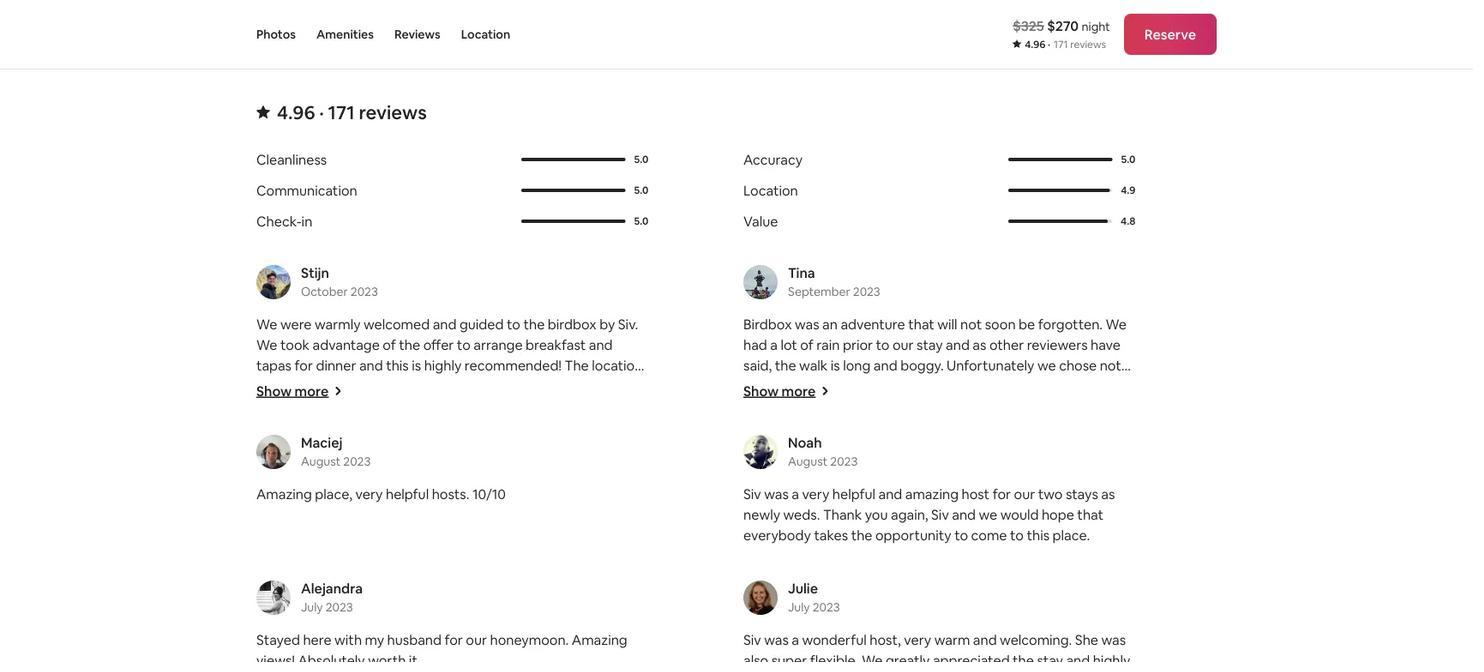 Task type: vqa. For each thing, say whether or not it's contained in the screenshot.
'Close' in the left of the page
no



Task type: describe. For each thing, give the bounding box(es) containing it.
amenities
[[317, 27, 374, 42]]

0 horizontal spatial 4.96
[[277, 100, 315, 125]]

value
[[744, 213, 779, 230]]

location
[[592, 357, 643, 374]]

2023 for stijn
[[351, 284, 378, 300]]

show more button for a
[[744, 382, 830, 400]]

the up the breakfast
[[524, 315, 545, 333]]

august for maciej
[[301, 454, 341, 469]]

0 horizontal spatial 4.96 · 171 reviews
[[277, 100, 427, 125]]

worth
[[368, 652, 406, 662]]

reviews button
[[395, 0, 441, 69]]

more for lot
[[782, 382, 816, 400]]

for inside stayed here with my husband for our honeymoon. amazing views! absolutely worth it.
[[445, 631, 463, 649]]

5.0 for cleanliness
[[634, 153, 649, 166]]

1 vertical spatial stay
[[761, 377, 787, 395]]

0 horizontal spatial not
[[961, 315, 983, 333]]

super
[[772, 652, 808, 662]]

lot
[[781, 336, 798, 354]]

did
[[825, 398, 845, 415]]

small
[[379, 377, 411, 395]]

check-
[[257, 213, 302, 230]]

we inside birdbox was an adventure that will not soon be forgotten. we had a lot of rain prior to our stay and as other reviewers have said, the walk is long and boggy. unfortunately we chose not to stay the whole 3 nights we had planned due to the difficult walk, but we did enjoy our time there. the bed was comfortable and we slept well.
[[1106, 315, 1127, 333]]

place.
[[1053, 527, 1091, 544]]

our up boggy.
[[893, 336, 914, 354]]

and down by on the left of page
[[589, 336, 613, 354]]

stays
[[1066, 485, 1099, 503]]

maciej image
[[257, 435, 291, 469]]

said,
[[744, 357, 772, 374]]

1 vertical spatial 171
[[328, 100, 355, 125]]

to left come
[[955, 527, 969, 544]]

by
[[600, 315, 615, 333]]

july for alejandra
[[301, 600, 323, 615]]

we left did
[[803, 398, 822, 415]]

to down adventure at the right
[[876, 336, 890, 354]]

this inside we were warmly welcomed and guided to the birdbox by siv. we took advantage of the offer to arrange breakfast and tapas for dinner and this is highly recommended! the location is beautiful and the small space is fully equipped. you can even make an egg for breakfast!
[[386, 357, 409, 374]]

tina september 2023
[[788, 264, 881, 300]]

husband
[[387, 631, 442, 649]]

and up nights
[[874, 357, 898, 374]]

cleanliness
[[257, 151, 327, 168]]

0 vertical spatial 4.96 · 171 reviews
[[1025, 38, 1107, 51]]

newly
[[744, 506, 781, 524]]

$325
[[1013, 17, 1045, 34]]

photos button
[[257, 0, 296, 69]]

more for advantage
[[295, 382, 329, 400]]

stayed here with my husband for our honeymoon. amazing views! absolutely worth it.
[[257, 631, 628, 662]]

amenities button
[[317, 0, 374, 69]]

breakfast
[[526, 336, 586, 354]]

to down the would
[[1011, 527, 1024, 544]]

was for had
[[795, 315, 820, 333]]

september
[[788, 284, 851, 300]]

space
[[414, 377, 452, 395]]

very inside "siv was a very helpful and amazing host for our two stays as newly weds. thank you again, siv and we would hope that everybody takes the opportunity to come to this place."
[[803, 485, 830, 503]]

location button
[[461, 0, 511, 69]]

was right the she
[[1102, 631, 1127, 649]]

amazing
[[906, 485, 959, 503]]

and down the she
[[1067, 652, 1091, 662]]

the left small
[[355, 377, 376, 395]]

3
[[855, 377, 863, 395]]

here
[[303, 631, 332, 649]]

come
[[972, 527, 1008, 544]]

the up but
[[790, 377, 811, 395]]

noah august 2023
[[788, 434, 858, 469]]

takes
[[815, 527, 849, 544]]

0 horizontal spatial very
[[356, 485, 383, 503]]

and up appreciated
[[974, 631, 997, 649]]

and up the offer
[[433, 315, 457, 333]]

julie image
[[744, 581, 778, 615]]

due
[[1010, 377, 1034, 395]]

the inside birdbox was an adventure that will not soon be forgotten. we had a lot of rain prior to our stay and as other reviewers have said, the walk is long and boggy. unfortunately we chose not to stay the whole 3 nights we had planned due to the difficult walk, but we did enjoy our time there. the bed was comfortable and we slept well.
[[981, 398, 1006, 415]]

other
[[990, 336, 1025, 354]]

absolutely
[[298, 652, 365, 662]]

difficult
[[1078, 377, 1127, 395]]

1 horizontal spatial not
[[1100, 357, 1122, 374]]

$270
[[1048, 17, 1079, 34]]

time
[[909, 398, 938, 415]]

we up tapas
[[257, 336, 277, 354]]

stijn
[[301, 264, 329, 282]]

everybody
[[744, 527, 812, 544]]

slept
[[874, 418, 905, 436]]

was right bed
[[1037, 398, 1061, 415]]

wonderful
[[803, 631, 867, 649]]

stayed
[[257, 631, 300, 649]]

my
[[365, 631, 384, 649]]

the inside siv was a wonderful host, very warm and welcoming. she was also super flexible. we greatly appreciated the stay and highl
[[1013, 652, 1035, 662]]

amazing inside stayed here with my husband for our honeymoon. amazing views! absolutely worth it.
[[572, 631, 628, 649]]

night
[[1082, 18, 1111, 34]]

offer
[[424, 336, 454, 354]]

5.0 for accuracy
[[1122, 153, 1136, 166]]

to down said,
[[744, 377, 758, 395]]

list containing stijn
[[250, 264, 1224, 662]]

views!
[[257, 652, 295, 662]]

for right egg
[[340, 398, 359, 415]]

chose
[[1060, 357, 1097, 374]]

show more button for took
[[257, 382, 343, 400]]

0 vertical spatial location
[[461, 27, 511, 42]]

planned
[[956, 377, 1007, 395]]

equipped.
[[497, 377, 561, 395]]

1 vertical spatial siv
[[932, 506, 950, 524]]

4.8
[[1121, 215, 1136, 228]]

show more for took
[[257, 382, 329, 400]]

is up space
[[412, 357, 421, 374]]

and down dinner
[[328, 377, 352, 395]]

in
[[302, 213, 313, 230]]

have
[[1091, 336, 1121, 354]]

it.
[[409, 652, 421, 662]]

1 vertical spatial location
[[744, 182, 798, 199]]

was for stays
[[765, 485, 789, 503]]

show for had
[[744, 382, 779, 400]]

siv was a very helpful and amazing host for our two stays as newly weds. thank you again, siv and we would hope that everybody takes the opportunity to come to this place.
[[744, 485, 1116, 544]]

she
[[1076, 631, 1099, 649]]

0 vertical spatial amazing
[[257, 485, 312, 503]]

we left "were"
[[257, 315, 277, 333]]

very inside siv was a wonderful host, very warm and welcoming. she was also super flexible. we greatly appreciated the stay and highl
[[905, 631, 932, 649]]

0 vertical spatial reviews
[[1071, 38, 1107, 51]]

siv.
[[618, 315, 638, 333]]

we were warmly welcomed and guided to the birdbox by siv. we took advantage of the offer to arrange breakfast and tapas for dinner and this is highly recommended! the location is beautiful and the small space is fully equipped. you can even make an egg for breakfast!
[[257, 315, 646, 415]]

as inside "siv was a very helpful and amazing host for our two stays as newly weds. thank you again, siv and we would hope that everybody takes the opportunity to come to this place."
[[1102, 485, 1116, 503]]

but
[[779, 398, 800, 415]]

4.9
[[1121, 184, 1136, 197]]

will
[[938, 315, 958, 333]]

to right the offer
[[457, 336, 471, 354]]

breakfast!
[[362, 398, 425, 415]]

arrange
[[474, 336, 523, 354]]

maciej
[[301, 434, 343, 451]]

whole
[[814, 377, 852, 395]]

thank
[[824, 506, 862, 524]]

october
[[301, 284, 348, 300]]

and down will
[[946, 336, 970, 354]]

egg
[[312, 398, 337, 415]]

0 vertical spatial 171
[[1054, 38, 1069, 51]]

birdbox
[[548, 315, 597, 333]]

siv for wonderful
[[744, 631, 762, 649]]

for inside "siv was a very helpful and amazing host for our two stays as newly weds. thank you again, siv and we would hope that everybody takes the opportunity to come to this place."
[[993, 485, 1012, 503]]

weds.
[[784, 506, 821, 524]]

warm
[[935, 631, 971, 649]]

unfortunately
[[947, 357, 1035, 374]]



Task type: locate. For each thing, give the bounding box(es) containing it.
4.96 up cleanliness on the left
[[277, 100, 315, 125]]

·
[[1048, 38, 1051, 51], [319, 100, 324, 125]]

noah
[[788, 434, 822, 451]]

make
[[257, 398, 291, 415]]

show
[[257, 382, 292, 400], [744, 382, 779, 400]]

1 horizontal spatial had
[[929, 377, 953, 395]]

2 show more from the left
[[744, 382, 816, 400]]

communication
[[257, 182, 357, 199]]

2023 right october
[[351, 284, 378, 300]]

well.
[[908, 418, 936, 436]]

august down "maciej" on the bottom left of page
[[301, 454, 341, 469]]

2023 up place, at the bottom of page
[[343, 454, 371, 469]]

flexible.
[[811, 652, 859, 662]]

1 horizontal spatial that
[[1078, 506, 1104, 524]]

0 vertical spatial had
[[744, 336, 768, 354]]

1 vertical spatial 4.96 · 171 reviews
[[277, 100, 427, 125]]

0 horizontal spatial august
[[301, 454, 341, 469]]

july down alejandra
[[301, 600, 323, 615]]

1 show from the left
[[257, 382, 292, 400]]

1 vertical spatial a
[[792, 485, 800, 503]]

accuracy
[[744, 151, 803, 168]]

is inside birdbox was an adventure that will not soon be forgotten. we had a lot of rain prior to our stay and as other reviewers have said, the walk is long and boggy. unfortunately we chose not to stay the whole 3 nights we had planned due to the difficult walk, but we did enjoy our time there. the bed was comfortable and we slept well.
[[831, 357, 841, 374]]

our
[[893, 336, 914, 354], [885, 398, 906, 415], [1015, 485, 1036, 503], [466, 631, 487, 649]]

2023 for tina
[[853, 284, 881, 300]]

walk
[[800, 357, 828, 374]]

1 horizontal spatial july
[[788, 600, 810, 615]]

0 vertical spatial a
[[771, 336, 778, 354]]

0 vertical spatial not
[[961, 315, 983, 333]]

1 vertical spatial ·
[[319, 100, 324, 125]]

boggy.
[[901, 357, 944, 374]]

welcomed
[[364, 315, 430, 333]]

that inside "siv was a very helpful and amazing host for our two stays as newly weds. thank you again, siv and we would hope that everybody takes the opportunity to come to this place."
[[1078, 506, 1104, 524]]

not
[[961, 315, 983, 333], [1100, 357, 1122, 374]]

the inside we were warmly welcomed and guided to the birdbox by siv. we took advantage of the offer to arrange breakfast and tapas for dinner and this is highly recommended! the location is beautiful and the small space is fully equipped. you can even make an egg for breakfast!
[[565, 357, 589, 374]]

a inside siv was a wonderful host, very warm and welcoming. she was also super flexible. we greatly appreciated the stay and highl
[[792, 631, 800, 649]]

a for noah
[[792, 485, 800, 503]]

0 horizontal spatial show more button
[[257, 382, 343, 400]]

july inside 'julie july 2023'
[[788, 600, 810, 615]]

stay up walk,
[[761, 377, 787, 395]]

1 show more from the left
[[257, 382, 329, 400]]

of for rain
[[801, 336, 814, 354]]

171
[[1054, 38, 1069, 51], [328, 100, 355, 125]]

was for also
[[765, 631, 789, 649]]

amazing down maciej icon
[[257, 485, 312, 503]]

birdbox
[[744, 315, 792, 333]]

5.0
[[634, 153, 649, 166], [1122, 153, 1136, 166], [634, 184, 649, 197], [634, 215, 649, 228]]

adventure
[[841, 315, 906, 333]]

this down the would
[[1027, 527, 1050, 544]]

1 horizontal spatial location
[[744, 182, 798, 199]]

we up come
[[979, 506, 998, 524]]

1 horizontal spatial as
[[1102, 485, 1116, 503]]

long
[[844, 357, 871, 374]]

we down host,
[[862, 652, 883, 662]]

maciej august 2023
[[301, 434, 371, 469]]

show more for a
[[744, 382, 816, 400]]

2023 inside stijn october 2023
[[351, 284, 378, 300]]

we inside siv was a wonderful host, very warm and welcoming. she was also super flexible. we greatly appreciated the stay and highl
[[862, 652, 883, 662]]

show more
[[257, 382, 329, 400], [744, 382, 816, 400]]

very up the greatly
[[905, 631, 932, 649]]

2 vertical spatial siv
[[744, 631, 762, 649]]

1 vertical spatial that
[[1078, 506, 1104, 524]]

1 horizontal spatial 171
[[1054, 38, 1069, 51]]

0 horizontal spatial had
[[744, 336, 768, 354]]

two
[[1039, 485, 1063, 503]]

our inside stayed here with my husband for our honeymoon. amazing views! absolutely worth it.
[[466, 631, 487, 649]]

0 horizontal spatial ·
[[319, 100, 324, 125]]

is up make
[[257, 377, 266, 395]]

0 horizontal spatial this
[[386, 357, 409, 374]]

5.0 for check-in
[[634, 215, 649, 228]]

1 of from the left
[[383, 336, 396, 354]]

helpful inside "siv was a very helpful and amazing host for our two stays as newly weds. thank you again, siv and we would hope that everybody takes the opportunity to come to this place."
[[833, 485, 876, 503]]

was up "super" in the bottom right of the page
[[765, 631, 789, 649]]

fully
[[467, 377, 494, 395]]

reserve
[[1145, 25, 1197, 43]]

2023 inside noah august 2023
[[831, 454, 858, 469]]

5.0 for communication
[[634, 184, 649, 197]]

was inside "siv was a very helpful and amazing host for our two stays as newly weds. thank you again, siv and we would hope that everybody takes the opportunity to come to this place."
[[765, 485, 789, 503]]

0 horizontal spatial as
[[973, 336, 987, 354]]

siv up also
[[744, 631, 762, 649]]

the down the lot
[[775, 357, 797, 374]]

our up slept
[[885, 398, 906, 415]]

with
[[335, 631, 362, 649]]

recommended!
[[465, 357, 562, 374]]

show down tapas
[[257, 382, 292, 400]]

1 vertical spatial not
[[1100, 357, 1122, 374]]

2 horizontal spatial very
[[905, 631, 932, 649]]

show more down said,
[[744, 382, 816, 400]]

august inside "maciej august 2023"
[[301, 454, 341, 469]]

0 vertical spatial that
[[909, 315, 935, 333]]

2023 up adventure at the right
[[853, 284, 881, 300]]

0 vertical spatial ·
[[1048, 38, 1051, 51]]

rain
[[817, 336, 840, 354]]

that down stays at the bottom of page
[[1078, 506, 1104, 524]]

a inside "siv was a very helpful and amazing host for our two stays as newly weds. thank you again, siv and we would hope that everybody takes the opportunity to come to this place."
[[792, 485, 800, 503]]

dinner
[[316, 357, 356, 374]]

2023 up thank
[[831, 454, 858, 469]]

enjoy
[[848, 398, 882, 415]]

stay
[[917, 336, 943, 354], [761, 377, 787, 395], [1038, 652, 1064, 662]]

1 vertical spatial had
[[929, 377, 953, 395]]

2 july from the left
[[788, 600, 810, 615]]

the down welcomed
[[399, 336, 421, 354]]

0 vertical spatial the
[[565, 357, 589, 374]]

tina
[[788, 264, 816, 282]]

2 horizontal spatial stay
[[1038, 652, 1064, 662]]

place,
[[315, 485, 353, 503]]

very up weds.
[[803, 485, 830, 503]]

greatly
[[886, 652, 930, 662]]

helpful up thank
[[833, 485, 876, 503]]

an down beautiful
[[294, 398, 309, 415]]

warmly
[[315, 315, 361, 333]]

nights
[[866, 377, 905, 395]]

4.96 · 171 reviews down '$270'
[[1025, 38, 1107, 51]]

host,
[[870, 631, 902, 649]]

2023 down julie
[[813, 600, 841, 615]]

0 horizontal spatial helpful
[[386, 485, 429, 503]]

2023 for julie
[[813, 600, 841, 615]]

forgotten.
[[1039, 315, 1103, 333]]

2023 for noah
[[831, 454, 858, 469]]

2 show from the left
[[744, 382, 779, 400]]

august inside noah august 2023
[[788, 454, 828, 469]]

birdbox was an adventure that will not soon be forgotten. we had a lot of rain prior to our stay and as other reviewers have said, the walk is long and boggy. unfortunately we chose not to stay the whole 3 nights we had planned due to the difficult walk, but we did enjoy our time there. the bed was comfortable and we slept well.
[[744, 315, 1127, 436]]

guided
[[460, 315, 504, 333]]

we
[[1038, 357, 1057, 374], [908, 377, 926, 395], [803, 398, 822, 415], [852, 418, 871, 436], [979, 506, 998, 524]]

0 horizontal spatial 171
[[328, 100, 355, 125]]

reviews down the night
[[1071, 38, 1107, 51]]

we down enjoy
[[852, 418, 871, 436]]

we
[[257, 315, 277, 333], [1106, 315, 1127, 333], [257, 336, 277, 354], [862, 652, 883, 662]]

1 horizontal spatial 4.96
[[1025, 38, 1046, 51]]

stay down "welcoming."
[[1038, 652, 1064, 662]]

had up 'time'
[[929, 377, 953, 395]]

of inside birdbox was an adventure that will not soon be forgotten. we had a lot of rain prior to our stay and as other reviewers have said, the walk is long and boggy. unfortunately we chose not to stay the whole 3 nights we had planned due to the difficult walk, but we did enjoy our time there. the bed was comfortable and we slept well.
[[801, 336, 814, 354]]

0 horizontal spatial show more
[[257, 382, 329, 400]]

0 horizontal spatial stay
[[761, 377, 787, 395]]

stijn image
[[257, 265, 291, 300], [257, 265, 291, 300]]

not down have
[[1100, 357, 1122, 374]]

tina image
[[744, 265, 778, 300]]

was up the lot
[[795, 315, 820, 333]]

the down chose
[[1054, 377, 1075, 395]]

alejandra image
[[257, 581, 291, 615], [257, 581, 291, 615]]

there.
[[941, 398, 978, 415]]

very right place, at the bottom of page
[[356, 485, 383, 503]]

1 vertical spatial 4.96
[[277, 100, 315, 125]]

of for the
[[383, 336, 396, 354]]

appreciated
[[933, 652, 1010, 662]]

a inside birdbox was an adventure that will not soon be forgotten. we had a lot of rain prior to our stay and as other reviewers have said, the walk is long and boggy. unfortunately we chose not to stay the whole 3 nights we had planned due to the difficult walk, but we did enjoy our time there. the bed was comfortable and we slept well.
[[771, 336, 778, 354]]

to up arrange
[[507, 315, 521, 333]]

to
[[507, 315, 521, 333], [457, 336, 471, 354], [876, 336, 890, 354], [744, 377, 758, 395], [1037, 377, 1051, 395], [955, 527, 969, 544], [1011, 527, 1024, 544]]

list
[[250, 264, 1224, 662]]

julie
[[788, 580, 818, 597]]

2023 inside 'julie july 2023'
[[813, 600, 841, 615]]

were
[[280, 315, 312, 333]]

0 vertical spatial as
[[973, 336, 987, 354]]

2 show more button from the left
[[744, 382, 830, 400]]

0 vertical spatial stay
[[917, 336, 943, 354]]

a
[[771, 336, 778, 354], [792, 485, 800, 503], [792, 631, 800, 649]]

siv down "amazing"
[[932, 506, 950, 524]]

for up beautiful
[[295, 357, 313, 374]]

5.0 out of 5.0 image
[[522, 158, 626, 161], [522, 158, 626, 161], [1009, 158, 1113, 161], [1009, 158, 1113, 161], [522, 189, 626, 192], [522, 189, 626, 192], [522, 220, 626, 223], [522, 220, 626, 223]]

we down reviewers
[[1038, 357, 1057, 374]]

2 helpful from the left
[[833, 485, 876, 503]]

· up cleanliness on the left
[[319, 100, 324, 125]]

2023 inside "maciej august 2023"
[[343, 454, 371, 469]]

siv inside siv was a wonderful host, very warm and welcoming. she was also super flexible. we greatly appreciated the stay and highl
[[744, 631, 762, 649]]

0 vertical spatial this
[[386, 357, 409, 374]]

an up rain
[[823, 315, 838, 333]]

was up newly
[[765, 485, 789, 503]]

2023 down alejandra
[[326, 600, 353, 615]]

for right 'husband'
[[445, 631, 463, 649]]

you
[[564, 377, 587, 395]]

as right stays at the bottom of page
[[1102, 485, 1116, 503]]

august for noah
[[788, 454, 828, 469]]

helpful left hosts.
[[386, 485, 429, 503]]

1 show more button from the left
[[257, 382, 343, 400]]

1 vertical spatial this
[[1027, 527, 1050, 544]]

2 vertical spatial a
[[792, 631, 800, 649]]

and down did
[[826, 418, 849, 436]]

not right will
[[961, 315, 983, 333]]

4.96
[[1025, 38, 1046, 51], [277, 100, 315, 125]]

julie july 2023
[[788, 580, 841, 615]]

helpful
[[386, 485, 429, 503], [833, 485, 876, 503]]

tina image
[[744, 265, 778, 300]]

also
[[744, 652, 769, 662]]

of right the lot
[[801, 336, 814, 354]]

the
[[565, 357, 589, 374], [981, 398, 1006, 415]]

check-in
[[257, 213, 313, 230]]

2 august from the left
[[788, 454, 828, 469]]

0 horizontal spatial amazing
[[257, 485, 312, 503]]

1 horizontal spatial ·
[[1048, 38, 1051, 51]]

2 of from the left
[[801, 336, 814, 354]]

1 horizontal spatial an
[[823, 315, 838, 333]]

of inside we were warmly welcomed and guided to the birdbox by siv. we took advantage of the offer to arrange breakfast and tapas for dinner and this is highly recommended! the location is beautiful and the small space is fully equipped. you can even make an egg for breakfast!
[[383, 336, 396, 354]]

1 horizontal spatial show more
[[744, 382, 816, 400]]

hope
[[1042, 506, 1075, 524]]

1 vertical spatial an
[[294, 398, 309, 415]]

for right the host
[[993, 485, 1012, 503]]

0 vertical spatial 4.96
[[1025, 38, 1046, 51]]

0 horizontal spatial more
[[295, 382, 329, 400]]

and up you
[[879, 485, 903, 503]]

we down boggy.
[[908, 377, 926, 395]]

we up have
[[1106, 315, 1127, 333]]

2 vertical spatial stay
[[1038, 652, 1064, 662]]

4.9 out of 5.0 image
[[1009, 189, 1113, 192], [1009, 189, 1111, 192]]

prior
[[843, 336, 873, 354]]

171 down $325 $270 night on the top of page
[[1054, 38, 1069, 51]]

4.96 · 171 reviews
[[1025, 38, 1107, 51], [277, 100, 427, 125]]

as inside birdbox was an adventure that will not soon be forgotten. we had a lot of rain prior to our stay and as other reviewers have said, the walk is long and boggy. unfortunately we chose not to stay the whole 3 nights we had planned due to the difficult walk, but we did enjoy our time there. the bed was comfortable and we slept well.
[[973, 336, 987, 354]]

as up unfortunately
[[973, 336, 987, 354]]

our inside "siv was a very helpful and amazing host for our two stays as newly weds. thank you again, siv and we would hope that everybody takes the opportunity to come to this place."
[[1015, 485, 1036, 503]]

that inside birdbox was an adventure that will not soon be forgotten. we had a lot of rain prior to our stay and as other reviewers have said, the walk is long and boggy. unfortunately we chose not to stay the whole 3 nights we had planned due to the difficult walk, but we did enjoy our time there. the bed was comfortable and we slept well.
[[909, 315, 935, 333]]

amazing place, very helpful hosts. 10/10
[[257, 485, 506, 503]]

1 vertical spatial reviews
[[359, 100, 427, 125]]

1 horizontal spatial helpful
[[833, 485, 876, 503]]

10/10
[[473, 485, 506, 503]]

the down you
[[852, 527, 873, 544]]

siv for very
[[744, 485, 762, 503]]

1 horizontal spatial 4.96 · 171 reviews
[[1025, 38, 1107, 51]]

· down $325 $270 night on the top of page
[[1048, 38, 1051, 51]]

a left the lot
[[771, 336, 778, 354]]

0 horizontal spatial an
[[294, 398, 309, 415]]

august down noah
[[788, 454, 828, 469]]

1 horizontal spatial more
[[782, 382, 816, 400]]

0 vertical spatial siv
[[744, 485, 762, 503]]

an inside we were warmly welcomed and guided to the birdbox by siv. we took advantage of the offer to arrange breakfast and tapas for dinner and this is highly recommended! the location is beautiful and the small space is fully equipped. you can even make an egg for breakfast!
[[294, 398, 309, 415]]

the down the planned
[[981, 398, 1006, 415]]

0 horizontal spatial july
[[301, 600, 323, 615]]

1 horizontal spatial show
[[744, 382, 779, 400]]

more down dinner
[[295, 382, 329, 400]]

2023 inside tina september 2023
[[853, 284, 881, 300]]

this
[[386, 357, 409, 374], [1027, 527, 1050, 544]]

0 horizontal spatial of
[[383, 336, 396, 354]]

location down accuracy
[[744, 182, 798, 199]]

a for julie
[[792, 631, 800, 649]]

amazing right honeymoon. at left
[[572, 631, 628, 649]]

4.96 down "$325"
[[1025, 38, 1046, 51]]

2023 for alejandra
[[326, 600, 353, 615]]

4.8 out of 5.0 image
[[1009, 220, 1113, 223], [1009, 220, 1109, 223]]

is
[[412, 357, 421, 374], [831, 357, 841, 374], [257, 377, 266, 395], [455, 377, 464, 395]]

171 down the "amenities"
[[328, 100, 355, 125]]

0 horizontal spatial show
[[257, 382, 292, 400]]

0 horizontal spatial reviews
[[359, 100, 427, 125]]

1 vertical spatial the
[[981, 398, 1006, 415]]

0 vertical spatial an
[[823, 315, 838, 333]]

show for we
[[257, 382, 292, 400]]

our up the would
[[1015, 485, 1036, 503]]

host
[[962, 485, 990, 503]]

a up weds.
[[792, 485, 800, 503]]

1 horizontal spatial amazing
[[572, 631, 628, 649]]

an inside birdbox was an adventure that will not soon be forgotten. we had a lot of rain prior to our stay and as other reviewers have said, the walk is long and boggy. unfortunately we chose not to stay the whole 3 nights we had planned due to the difficult walk, but we did enjoy our time there. the bed was comfortable and we slept well.
[[823, 315, 838, 333]]

1 vertical spatial amazing
[[572, 631, 628, 649]]

this inside "siv was a very helpful and amazing host for our two stays as newly weds. thank you again, siv and we would hope that everybody takes the opportunity to come to this place."
[[1027, 527, 1050, 544]]

july inside alejandra july 2023
[[301, 600, 323, 615]]

to right due
[[1037, 377, 1051, 395]]

1 july from the left
[[301, 600, 323, 615]]

photos
[[257, 27, 296, 42]]

1 horizontal spatial august
[[788, 454, 828, 469]]

stay inside siv was a wonderful host, very warm and welcoming. she was also super flexible. we greatly appreciated the stay and highl
[[1038, 652, 1064, 662]]

1 august from the left
[[301, 454, 341, 469]]

alejandra july 2023
[[301, 580, 363, 615]]

siv up newly
[[744, 485, 762, 503]]

2 more from the left
[[782, 382, 816, 400]]

1 horizontal spatial stay
[[917, 336, 943, 354]]

julie image
[[744, 581, 778, 615]]

we inside "siv was a very helpful and amazing host for our two stays as newly weds. thank you again, siv and we would hope that everybody takes the opportunity to come to this place."
[[979, 506, 998, 524]]

is up whole at the right
[[831, 357, 841, 374]]

our left honeymoon. at left
[[466, 631, 487, 649]]

opportunity
[[876, 527, 952, 544]]

1 horizontal spatial the
[[981, 398, 1006, 415]]

is left the fully
[[455, 377, 464, 395]]

amazing
[[257, 485, 312, 503], [572, 631, 628, 649]]

maciej image
[[257, 435, 291, 469]]

would
[[1001, 506, 1039, 524]]

you
[[865, 506, 888, 524]]

reviews
[[395, 27, 441, 42]]

and up small
[[359, 357, 383, 374]]

2023 inside alejandra july 2023
[[326, 600, 353, 615]]

the inside "siv was a very helpful and amazing host for our two stays as newly weds. thank you again, siv and we would hope that everybody takes the opportunity to come to this place."
[[852, 527, 873, 544]]

1 horizontal spatial very
[[803, 485, 830, 503]]

show more button down tapas
[[257, 382, 343, 400]]

more down walk
[[782, 382, 816, 400]]

noah image
[[744, 435, 778, 469], [744, 435, 778, 469]]

the up you
[[565, 357, 589, 374]]

1 horizontal spatial of
[[801, 336, 814, 354]]

reserve button
[[1125, 14, 1217, 55]]

0 horizontal spatial the
[[565, 357, 589, 374]]

1 horizontal spatial show more button
[[744, 382, 830, 400]]

1 vertical spatial as
[[1102, 485, 1116, 503]]

show more down tapas
[[257, 382, 329, 400]]

stay up boggy.
[[917, 336, 943, 354]]

1 helpful from the left
[[386, 485, 429, 503]]

0 horizontal spatial that
[[909, 315, 935, 333]]

july for julie
[[788, 600, 810, 615]]

again,
[[891, 506, 929, 524]]

reviewers
[[1028, 336, 1088, 354]]

1 more from the left
[[295, 382, 329, 400]]

of down welcomed
[[383, 336, 396, 354]]

tapas
[[257, 357, 292, 374]]

august
[[301, 454, 341, 469], [788, 454, 828, 469]]

2023 for maciej
[[343, 454, 371, 469]]

alejandra
[[301, 580, 363, 597]]

0 horizontal spatial location
[[461, 27, 511, 42]]

soon
[[986, 315, 1016, 333]]

and down the host
[[953, 506, 976, 524]]

the down "welcoming."
[[1013, 652, 1035, 662]]

1 horizontal spatial reviews
[[1071, 38, 1107, 51]]

1 horizontal spatial this
[[1027, 527, 1050, 544]]

be
[[1019, 315, 1036, 333]]



